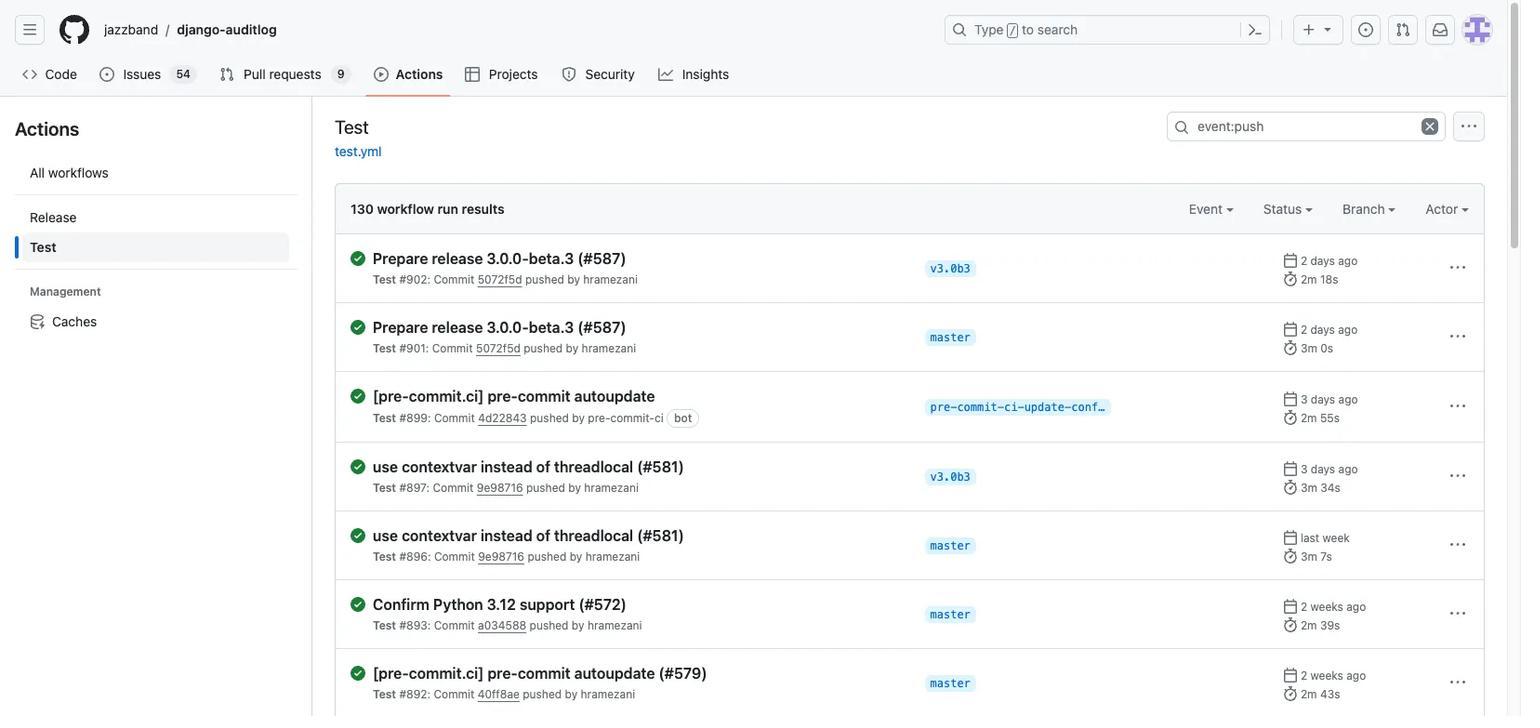 Task type: describe. For each thing, give the bounding box(es) containing it.
code link
[[15, 60, 85, 88]]

completed successfully image for use contextvar instead of threadlocal (#581)
[[351, 459, 366, 474]]

pushed inside the use contextvar instead of threadlocal (#581) test #897: commit 9e98716 pushed             by hramezani
[[526, 481, 565, 495]]

hramezani link for prepare release 3.0.0-beta.3 (#587) test #902: commit 5072f5d pushed             by hramezani
[[583, 273, 638, 286]]

django-auditlog link
[[170, 15, 284, 45]]

git pull request image for the leftmost 'issue opened' icon
[[220, 67, 234, 82]]

7s
[[1321, 550, 1333, 564]]

3 days from the top
[[1311, 392, 1336, 406]]

#892:
[[399, 687, 431, 701]]

40ff8ae link
[[478, 687, 520, 701]]

completed successfully image for prepare release 3.0.0-beta.3 (#587)
[[351, 320, 366, 335]]

pushed inside 'confirm python 3.12 support (#572) test #893: commit a034588 pushed             by hramezani'
[[530, 618, 569, 632]]

list containing all workflows
[[15, 151, 297, 344]]

9e98716 link for use contextvar instead of threadlocal (#581) test #897: commit 9e98716 pushed             by hramezani
[[477, 481, 523, 495]]

autoupdate for [pre-commit.ci] pre-commit autoupdate (#579) test #892: commit 40ff8ae pushed             by hramezani
[[574, 665, 655, 682]]

pre- down [pre-commit.ci] pre-commit autoupdate link at the bottom of the page
[[588, 411, 611, 425]]

test.yml
[[335, 143, 382, 159]]

type
[[975, 21, 1004, 37]]

commit inside prepare release 3.0.0-beta.3 (#587) test #901: commit 5072f5d pushed             by hramezani
[[432, 341, 473, 355]]

pull requests
[[244, 66, 321, 82]]

hramezani link for use contextvar instead of threadlocal (#581) test #896: commit 9e98716 pushed             by hramezani
[[586, 550, 640, 564]]

commit 4d22843 pushed             by pre-commit-ci
[[434, 411, 664, 425]]

ci
[[655, 411, 664, 425]]

show options image for use contextvar instead of threadlocal (#581)
[[1451, 469, 1466, 484]]

type / to search
[[975, 21, 1078, 37]]

(#587) for prepare release 3.0.0-beta.3 (#587) test #902: commit 5072f5d pushed             by hramezani
[[578, 250, 627, 267]]

pushed inside [pre-commit.ci] pre-commit autoupdate (#579) test #892: commit 40ff8ae pushed             by hramezani
[[523, 687, 562, 701]]

release link
[[22, 203, 289, 233]]

beta.3 for prepare release 3.0.0-beta.3 (#587) test #902: commit 5072f5d pushed             by hramezani
[[529, 250, 574, 267]]

of for use contextvar instead of threadlocal (#581) test #896: commit 9e98716 pushed             by hramezani
[[536, 527, 551, 544]]

2m for (#587)
[[1301, 273, 1318, 286]]

3m for prepare release 3.0.0-beta.3 (#587) test #901: commit 5072f5d pushed             by hramezani
[[1301, 341, 1318, 355]]

insights link
[[651, 60, 738, 88]]

calendar image for prepare release 3.0.0-beta.3 (#587) test #902: commit 5072f5d pushed             by hramezani
[[1283, 253, 1298, 268]]

master link for [pre-commit.ci] pre-commit autoupdate (#579)
[[925, 675, 976, 692]]

9e98716 for use contextvar instead of threadlocal (#581) test #896: commit 9e98716 pushed             by hramezani
[[478, 550, 525, 564]]

2m 55s
[[1301, 411, 1340, 425]]

pull
[[244, 66, 266, 82]]

actions inside 'link'
[[396, 66, 443, 82]]

3.0.0- for prepare release 3.0.0-beta.3 (#587) test #902: commit 5072f5d pushed             by hramezani
[[487, 250, 529, 267]]

9e98716 link for use contextvar instead of threadlocal (#581) test #896: commit 9e98716 pushed             by hramezani
[[478, 550, 525, 564]]

code image
[[22, 67, 37, 82]]

actor button
[[1426, 199, 1470, 219]]

commit inside the use contextvar instead of threadlocal (#581) test #897: commit 9e98716 pushed             by hramezani
[[433, 481, 474, 495]]

test left #899:
[[373, 411, 396, 425]]

bot
[[674, 411, 692, 425]]

config
[[1072, 401, 1112, 414]]

use for use contextvar instead of threadlocal (#581) test #896: commit 9e98716 pushed             by hramezani
[[373, 527, 398, 544]]

of for use contextvar instead of threadlocal (#581) test #897: commit 9e98716 pushed             by hramezani
[[536, 459, 551, 475]]

actor
[[1426, 201, 1462, 217]]

caches link
[[22, 307, 289, 337]]

3m 7s
[[1301, 550, 1333, 564]]

hramezani link for [pre-commit.ci] pre-commit autoupdate (#579) test #892: commit 40ff8ae pushed             by hramezani
[[581, 687, 635, 701]]

calendar image for use contextvar instead of threadlocal (#581) test #897: commit 9e98716 pushed             by hramezani
[[1283, 461, 1298, 476]]

run duration image for confirm python 3.12 support (#572)
[[1283, 618, 1298, 632]]

a034588 link
[[478, 618, 527, 632]]

#902:
[[399, 273, 431, 286]]

show options image for (#587)
[[1451, 329, 1466, 344]]

ago for use contextvar instead of threadlocal (#581) test #897: commit 9e98716 pushed             by hramezani
[[1339, 462, 1358, 476]]

hramezani inside prepare release 3.0.0-beta.3 (#587) test #901: commit 5072f5d pushed             by hramezani
[[582, 341, 636, 355]]

support
[[520, 596, 575, 613]]

2m 43s
[[1301, 687, 1341, 701]]

show options image for [pre-commit.ci] pre-commit autoupdate (#579)
[[1451, 675, 1466, 690]]

code
[[45, 66, 77, 82]]

(#579)
[[659, 665, 707, 682]]

hramezani link for confirm python 3.12 support (#572) test #893: commit a034588 pushed             by hramezani
[[588, 618, 642, 632]]

v3.0b3 link for prepare release 3.0.0-beta.3 (#587)
[[925, 260, 976, 277]]

caches
[[52, 313, 97, 329]]

last week
[[1301, 531, 1350, 545]]

9e98716 for use contextvar instead of threadlocal (#581) test #897: commit 9e98716 pushed             by hramezani
[[477, 481, 523, 495]]

3m for use contextvar instead of threadlocal (#581) test #897: commit 9e98716 pushed             by hramezani
[[1301, 481, 1318, 495]]

0 horizontal spatial actions
[[15, 118, 79, 140]]

4d22843
[[478, 411, 527, 425]]

master for use contextvar instead of threadlocal (#581)
[[931, 539, 971, 552]]

pre-commit-ci-update-config
[[931, 401, 1112, 414]]

actions link
[[366, 60, 451, 88]]

commit inside prepare release 3.0.0-beta.3 (#587) test #902: commit 5072f5d pushed             by hramezani
[[434, 273, 475, 286]]

master for confirm python 3.12 support (#572)
[[931, 608, 971, 621]]

ago for confirm python 3.12 support (#572) test #893: commit a034588 pushed             by hramezani
[[1347, 600, 1366, 614]]

2m for (#572)
[[1301, 618, 1318, 632]]

3 for [pre-commit.ci] pre-commit autoupdate
[[1301, 392, 1308, 406]]

notifications image
[[1433, 22, 1448, 37]]

a034588
[[478, 618, 527, 632]]

master link for prepare release 3.0.0-beta.3 (#587)
[[925, 329, 976, 346]]

prepare release 3.0.0-beta.3 (#587) test #902: commit 5072f5d pushed             by hramezani
[[373, 250, 638, 286]]

confirm python 3.12 support (#572) link
[[373, 595, 910, 614]]

master link for use contextvar instead of threadlocal (#581)
[[925, 538, 976, 554]]

graph image
[[659, 67, 674, 82]]

search image
[[1175, 120, 1190, 135]]

all workflows
[[30, 165, 109, 180]]

jazzband link
[[97, 15, 166, 45]]

2m 39s
[[1301, 618, 1341, 632]]

auditlog
[[226, 21, 277, 37]]

confirm
[[373, 596, 430, 613]]

prepare release 3.0.0-beta.3 (#587) test #901: commit 5072f5d pushed             by hramezani
[[373, 319, 636, 355]]

4d22843 link
[[478, 411, 527, 425]]

run duration image for prepare release 3.0.0-beta.3 (#587)
[[1283, 272, 1298, 286]]

#896:
[[399, 550, 431, 564]]

pre-commit-ci-update-config link
[[925, 399, 1112, 416]]

(#572)
[[579, 596, 627, 613]]

use for use contextvar instead of threadlocal (#581) test #897: commit 9e98716 pushed             by hramezani
[[373, 459, 398, 475]]

event button
[[1189, 199, 1234, 219]]

projects
[[489, 66, 538, 82]]

commit.ci] for [pre-commit.ci] pre-commit autoupdate
[[409, 388, 484, 405]]

run duration image for [pre-commit.ci] pre-commit autoupdate (#579)
[[1283, 686, 1298, 701]]

commit.ci] for [pre-commit.ci] pre-commit autoupdate (#579) test #892: commit 40ff8ae pushed             by hramezani
[[409, 665, 484, 682]]

[pre-commit.ci] pre-commit autoupdate (#579) link
[[373, 664, 910, 683]]

34s
[[1321, 481, 1341, 495]]

2 2m from the top
[[1301, 411, 1318, 425]]

plus image
[[1302, 22, 1317, 37]]

hramezani inside 'confirm python 3.12 support (#572) test #893: commit a034588 pushed             by hramezani'
[[588, 618, 642, 632]]

2 weeks ago for confirm python 3.12 support (#572)
[[1301, 600, 1366, 614]]

(#581) for use contextvar instead of threadlocal (#581) test #897: commit 9e98716 pushed             by hramezani
[[637, 459, 684, 475]]

test inside the filter workflows element
[[30, 239, 56, 255]]

5072f5d for prepare release 3.0.0-beta.3 (#587) test #902: commit 5072f5d pushed             by hramezani
[[478, 273, 522, 286]]

commit for [pre-commit.ci] pre-commit autoupdate
[[518, 388, 571, 405]]

39s
[[1321, 618, 1341, 632]]

days for use contextvar instead of threadlocal (#581) test #897: commit 9e98716 pushed             by hramezani
[[1311, 462, 1336, 476]]

0s
[[1321, 341, 1334, 355]]

130
[[351, 201, 374, 217]]

weeks for [pre-commit.ci] pre-commit autoupdate (#579)
[[1311, 669, 1344, 683]]

test inside the use contextvar instead of threadlocal (#581) test #897: commit 9e98716 pushed             by hramezani
[[373, 481, 396, 495]]

confirm python 3.12 support (#572) test #893: commit a034588 pushed             by hramezani
[[373, 596, 642, 632]]

2 run duration image from the top
[[1283, 410, 1298, 425]]

commit inside [pre-commit.ci] pre-commit autoupdate (#579) test #892: commit 40ff8ae pushed             by hramezani
[[434, 687, 475, 701]]

by inside "use contextvar instead of threadlocal (#581) test #896: commit 9e98716 pushed             by hramezani"
[[570, 550, 582, 564]]

test inside "use contextvar instead of threadlocal (#581) test #896: commit 9e98716 pushed             by hramezani"
[[373, 550, 396, 564]]

test inside prepare release 3.0.0-beta.3 (#587) test #902: commit 5072f5d pushed             by hramezani
[[373, 273, 396, 286]]

last
[[1301, 531, 1320, 545]]

days for prepare release 3.0.0-beta.3 (#587) test #901: commit 5072f5d pushed             by hramezani
[[1311, 323, 1335, 337]]

3m for use contextvar instead of threadlocal (#581) test #896: commit 9e98716 pushed             by hramezani
[[1301, 550, 1318, 564]]

2 days ago for prepare release 3.0.0-beta.3 (#587) test #902: commit 5072f5d pushed             by hramezani
[[1301, 254, 1358, 268]]

[pre-commit.ci] pre-commit autoupdate link
[[373, 387, 910, 406]]

(#581) for use contextvar instead of threadlocal (#581) test #896: commit 9e98716 pushed             by hramezani
[[637, 527, 684, 544]]

prepare for prepare release 3.0.0-beta.3 (#587) test #901: commit 5072f5d pushed             by hramezani
[[373, 319, 428, 336]]

use contextvar instead of threadlocal (#581) test #897: commit 9e98716 pushed             by hramezani
[[373, 459, 684, 495]]

pushed down [pre-commit.ci] pre-commit autoupdate
[[530, 411, 569, 425]]

#899:
[[399, 411, 431, 425]]

hramezani inside the use contextvar instead of threadlocal (#581) test #897: commit 9e98716 pushed             by hramezani
[[584, 481, 639, 495]]

calendar image for confirm python 3.12 support (#572) test #893: commit a034588 pushed             by hramezani
[[1283, 599, 1298, 614]]

ago for prepare release 3.0.0-beta.3 (#587) test #901: commit 5072f5d pushed             by hramezani
[[1339, 323, 1358, 337]]

1 horizontal spatial issue opened image
[[1359, 22, 1374, 37]]

completed successfully image for use contextvar instead of threadlocal (#581)
[[351, 528, 366, 543]]

calendar image for [pre-commit.ci] pre-commit autoupdate (#579) test #892: commit 40ff8ae pushed             by hramezani
[[1283, 668, 1298, 683]]

v3.0b3 for prepare release 3.0.0-beta.3 (#587)
[[931, 262, 971, 275]]

commit inside 'confirm python 3.12 support (#572) test #893: commit a034588 pushed             by hramezani'
[[434, 618, 475, 632]]

branch
[[1343, 201, 1389, 217]]

v3.0b3 link for use contextvar instead of threadlocal (#581)
[[925, 469, 976, 485]]

2 for prepare release 3.0.0-beta.3 (#587) test #901: commit 5072f5d pushed             by hramezani
[[1301, 323, 1308, 337]]

workflows
[[48, 165, 109, 180]]

2 show options image from the top
[[1451, 399, 1466, 414]]

jazzband / django-auditlog
[[104, 21, 277, 38]]

projects link
[[458, 60, 547, 88]]

ci-
[[1004, 401, 1025, 414]]

test inside 'confirm python 3.12 support (#572) test #893: commit a034588 pushed             by hramezani'
[[373, 618, 396, 632]]

test link
[[22, 233, 289, 262]]

release
[[30, 209, 77, 225]]

#893:
[[399, 618, 431, 632]]

management
[[30, 285, 101, 299]]



Task type: locate. For each thing, give the bounding box(es) containing it.
run duration image left 3m 7s
[[1283, 549, 1298, 564]]

1 vertical spatial 2 weeks ago
[[1301, 669, 1366, 683]]

3 run duration image from the top
[[1283, 686, 1298, 701]]

5072f5d link for prepare release 3.0.0-beta.3 (#587) test #902: commit 5072f5d pushed             by hramezani
[[478, 273, 522, 286]]

2 threadlocal from the top
[[554, 527, 633, 544]]

0 horizontal spatial issue opened image
[[100, 67, 115, 82]]

0 vertical spatial (#581)
[[637, 459, 684, 475]]

days up 3m 34s
[[1311, 462, 1336, 476]]

release
[[432, 250, 483, 267], [432, 319, 483, 336]]

python
[[433, 596, 483, 613]]

1 3m from the top
[[1301, 341, 1318, 355]]

autoupdate inside [pre-commit.ci] pre-commit autoupdate (#579) test #892: commit 40ff8ae pushed             by hramezani
[[574, 665, 655, 682]]

commit right #901:
[[432, 341, 473, 355]]

git pull request image for the rightmost 'issue opened' icon
[[1396, 22, 1411, 37]]

2 3 days ago from the top
[[1301, 462, 1358, 476]]

0 vertical spatial 5072f5d link
[[478, 273, 522, 286]]

0 vertical spatial v3.0b3
[[931, 262, 971, 275]]

use down the test #899:
[[373, 459, 398, 475]]

/ inside jazzband / django-auditlog
[[166, 22, 170, 38]]

2 2 weeks ago from the top
[[1301, 669, 1366, 683]]

0 vertical spatial commit.ci]
[[409, 388, 484, 405]]

1 completed successfully image from the top
[[351, 320, 366, 335]]

by down '(#572)' on the left of page
[[572, 618, 585, 632]]

2m for autoupdate
[[1301, 687, 1318, 701]]

1 autoupdate from the top
[[574, 388, 655, 405]]

2 [pre- from the top
[[373, 665, 409, 682]]

test left #892:
[[373, 687, 396, 701]]

actions right play icon at the top left of page
[[396, 66, 443, 82]]

use
[[373, 459, 398, 475], [373, 527, 398, 544]]

git pull request image left notifications image
[[1396, 22, 1411, 37]]

5072f5d inside prepare release 3.0.0-beta.3 (#587) test #901: commit 5072f5d pushed             by hramezani
[[476, 341, 521, 355]]

contextvar up #897:
[[402, 459, 477, 475]]

release for prepare release 3.0.0-beta.3 (#587) test #902: commit 5072f5d pushed             by hramezani
[[432, 250, 483, 267]]

test left #902:
[[373, 273, 396, 286]]

hramezani inside [pre-commit.ci] pre-commit autoupdate (#579) test #892: commit 40ff8ae pushed             by hramezani
[[581, 687, 635, 701]]

0 horizontal spatial git pull request image
[[220, 67, 234, 82]]

2 3m from the top
[[1301, 481, 1318, 495]]

calendar image for use contextvar instead of threadlocal (#581) test #896: commit 9e98716 pushed             by hramezani
[[1283, 530, 1298, 545]]

by up '(#572)' on the left of page
[[570, 550, 582, 564]]

by inside prepare release 3.0.0-beta.3 (#587) test #902: commit 5072f5d pushed             by hramezani
[[568, 273, 580, 286]]

instead down 4d22843 link
[[481, 459, 533, 475]]

run duration image for prepare release 3.0.0-beta.3 (#587) test #901: commit 5072f5d pushed             by hramezani
[[1283, 340, 1298, 355]]

3 calendar image from the top
[[1283, 392, 1298, 406]]

test
[[335, 116, 369, 137], [30, 239, 56, 255], [373, 273, 396, 286], [373, 341, 396, 355], [373, 411, 396, 425], [373, 481, 396, 495], [373, 550, 396, 564], [373, 618, 396, 632], [373, 687, 396, 701]]

0 vertical spatial run duration image
[[1283, 272, 1298, 286]]

0 vertical spatial contextvar
[[402, 459, 477, 475]]

1 vertical spatial use contextvar instead of threadlocal (#581) link
[[373, 526, 910, 545]]

days for prepare release 3.0.0-beta.3 (#587) test #902: commit 5072f5d pushed             by hramezani
[[1311, 254, 1335, 268]]

issue opened image right triangle down image
[[1359, 22, 1374, 37]]

0 vertical spatial release
[[432, 250, 483, 267]]

pushed up prepare release 3.0.0-beta.3 (#587) test #901: commit 5072f5d pushed             by hramezani
[[525, 273, 564, 286]]

issues
[[123, 66, 161, 82]]

0 vertical spatial autoupdate
[[574, 388, 655, 405]]

5072f5d link
[[478, 273, 522, 286], [476, 341, 521, 355]]

run
[[438, 201, 459, 217]]

release for prepare release 3.0.0-beta.3 (#587) test #901: commit 5072f5d pushed             by hramezani
[[432, 319, 483, 336]]

/
[[166, 22, 170, 38], [1010, 24, 1017, 37]]

1 release from the top
[[432, 250, 483, 267]]

contextvar up #896:
[[402, 527, 477, 544]]

list
[[97, 15, 934, 45], [15, 151, 297, 344]]

1 vertical spatial [pre-
[[373, 665, 409, 682]]

0 vertical spatial [pre-
[[373, 388, 409, 405]]

1 vertical spatial threadlocal
[[554, 527, 633, 544]]

2 instead from the top
[[481, 527, 533, 544]]

5072f5d inside prepare release 3.0.0-beta.3 (#587) test #902: commit 5072f5d pushed             by hramezani
[[478, 273, 522, 286]]

1 completed successfully image from the top
[[351, 251, 366, 266]]

run duration image left 2m 43s
[[1283, 686, 1298, 701]]

5072f5d link up [pre-commit.ci] pre-commit autoupdate
[[476, 341, 521, 355]]

play image
[[374, 67, 388, 82]]

2m left 39s at the bottom of page
[[1301, 618, 1318, 632]]

1 v3.0b3 from the top
[[931, 262, 971, 275]]

threadlocal down pre-commit-ci link
[[554, 459, 633, 475]]

1 vertical spatial v3.0b3 link
[[925, 469, 976, 485]]

2 use contextvar instead of threadlocal (#581) link from the top
[[373, 526, 910, 545]]

by up commit 4d22843 pushed             by pre-commit-ci
[[566, 341, 579, 355]]

threadlocal for use contextvar instead of threadlocal (#581) test #897: commit 9e98716 pushed             by hramezani
[[554, 459, 633, 475]]

2m 18s
[[1301, 273, 1339, 286]]

[pre- for [pre-commit.ci] pre-commit autoupdate (#579) test #892: commit 40ff8ae pushed             by hramezani
[[373, 665, 409, 682]]

days up 0s
[[1311, 323, 1335, 337]]

prepare up #901:
[[373, 319, 428, 336]]

pushed inside prepare release 3.0.0-beta.3 (#587) test #902: commit 5072f5d pushed             by hramezani
[[525, 273, 564, 286]]

0 vertical spatial 5072f5d
[[478, 273, 522, 286]]

beta.3 up prepare release 3.0.0-beta.3 (#587) test #901: commit 5072f5d pushed             by hramezani
[[529, 250, 574, 267]]

2 completed successfully image from the top
[[351, 389, 366, 404]]

3 2 from the top
[[1301, 600, 1308, 614]]

9e98716 inside the use contextvar instead of threadlocal (#581) test #897: commit 9e98716 pushed             by hramezani
[[477, 481, 523, 495]]

commit right #897:
[[433, 481, 474, 495]]

1 horizontal spatial commit-
[[957, 401, 1004, 414]]

2 v3.0b3 link from the top
[[925, 469, 976, 485]]

instead inside the use contextvar instead of threadlocal (#581) test #897: commit 9e98716 pushed             by hramezani
[[481, 459, 533, 475]]

18s
[[1321, 273, 1339, 286]]

instead for use contextvar instead of threadlocal (#581) test #897: commit 9e98716 pushed             by hramezani
[[481, 459, 533, 475]]

by inside [pre-commit.ci] pre-commit autoupdate (#579) test #892: commit 40ff8ae pushed             by hramezani
[[565, 687, 578, 701]]

2 run duration image from the top
[[1283, 618, 1298, 632]]

1 vertical spatial actions
[[15, 118, 79, 140]]

[pre- for [pre-commit.ci] pre-commit autoupdate
[[373, 388, 409, 405]]

workflow
[[377, 201, 434, 217]]

4 completed successfully image from the top
[[351, 666, 366, 681]]

test down 'confirm'
[[373, 618, 396, 632]]

1 master from the top
[[931, 331, 971, 344]]

1 horizontal spatial /
[[1010, 24, 1017, 37]]

#897:
[[399, 481, 430, 495]]

/ for jazzband
[[166, 22, 170, 38]]

all
[[30, 165, 45, 180]]

run duration image left 2m 55s
[[1283, 410, 1298, 425]]

pushed up "use contextvar instead of threadlocal (#581) test #896: commit 9e98716 pushed             by hramezani"
[[526, 481, 565, 495]]

pre- inside [pre-commit.ci] pre-commit autoupdate (#579) test #892: commit 40ff8ae pushed             by hramezani
[[488, 665, 518, 682]]

(#581) down the ci
[[637, 459, 684, 475]]

pushed inside prepare release 3.0.0-beta.3 (#587) test #901: commit 5072f5d pushed             by hramezani
[[524, 341, 563, 355]]

master link for confirm python 3.12 support (#572)
[[925, 606, 976, 623]]

command palette image
[[1248, 22, 1263, 37]]

2 for confirm python 3.12 support (#572) test #893: commit a034588 pushed             by hramezani
[[1301, 600, 1308, 614]]

filter workflows element
[[22, 203, 289, 262]]

commit right #892:
[[434, 687, 475, 701]]

2 up 2m 43s
[[1301, 669, 1308, 683]]

1 vertical spatial use
[[373, 527, 398, 544]]

0 vertical spatial actions
[[396, 66, 443, 82]]

2 weeks ago for [pre-commit.ci] pre-commit autoupdate (#579)
[[1301, 669, 1366, 683]]

run duration image for use contextvar instead of threadlocal (#581) test #896: commit 9e98716 pushed             by hramezani
[[1283, 549, 1298, 564]]

v3.0b3 for use contextvar instead of threadlocal (#581)
[[931, 471, 971, 484]]

master link
[[925, 329, 976, 346], [925, 538, 976, 554], [925, 606, 976, 623], [925, 675, 976, 692]]

git pull request image left pull at the left of page
[[220, 67, 234, 82]]

weeks for confirm python 3.12 support (#572)
[[1311, 600, 1344, 614]]

1 vertical spatial 5072f5d link
[[476, 341, 521, 355]]

1 vertical spatial of
[[536, 527, 551, 544]]

2 master link from the top
[[925, 538, 976, 554]]

commit right #896:
[[434, 550, 475, 564]]

3 master from the top
[[931, 608, 971, 621]]

use inside the use contextvar instead of threadlocal (#581) test #897: commit 9e98716 pushed             by hramezani
[[373, 459, 398, 475]]

55s
[[1321, 411, 1340, 425]]

contextvar inside "use contextvar instead of threadlocal (#581) test #896: commit 9e98716 pushed             by hramezani"
[[402, 527, 477, 544]]

3m left 0s
[[1301, 341, 1318, 355]]

2 contextvar from the top
[[402, 527, 477, 544]]

1 3 from the top
[[1301, 392, 1308, 406]]

git pull request image
[[1396, 22, 1411, 37], [220, 67, 234, 82]]

3m 34s
[[1301, 481, 1341, 495]]

of inside the use contextvar instead of threadlocal (#581) test #897: commit 9e98716 pushed             by hramezani
[[536, 459, 551, 475]]

4 show options image from the top
[[1451, 675, 1466, 690]]

release inside prepare release 3.0.0-beta.3 (#587) test #902: commit 5072f5d pushed             by hramezani
[[432, 250, 483, 267]]

0 vertical spatial use
[[373, 459, 398, 475]]

2 vertical spatial 3m
[[1301, 550, 1318, 564]]

jazzband
[[104, 21, 158, 37]]

1 vertical spatial release
[[432, 319, 483, 336]]

pre- left ci-
[[931, 401, 957, 414]]

9e98716 up 3.12
[[478, 550, 525, 564]]

commit
[[518, 388, 571, 405], [518, 665, 571, 682]]

1 vertical spatial commit.ci]
[[409, 665, 484, 682]]

0 vertical spatial 3.0.0-
[[487, 250, 529, 267]]

2 beta.3 from the top
[[529, 319, 574, 336]]

shield image
[[562, 67, 577, 82]]

/ inside type / to search
[[1010, 24, 1017, 37]]

commit-
[[957, 401, 1004, 414], [611, 411, 655, 425]]

of down the use contextvar instead of threadlocal (#581) test #897: commit 9e98716 pushed             by hramezani
[[536, 527, 551, 544]]

2 calendar image from the top
[[1283, 322, 1298, 337]]

2 vertical spatial calendar image
[[1283, 668, 1298, 683]]

run duration image for use contextvar instead of threadlocal (#581) test #897: commit 9e98716 pushed             by hramezani
[[1283, 480, 1298, 495]]

1 calendar image from the top
[[1283, 253, 1298, 268]]

use contextvar instead of threadlocal (#581) link down pre-commit-ci link
[[373, 458, 910, 476]]

0 vertical spatial use contextvar instead of threadlocal (#581) link
[[373, 458, 910, 476]]

40ff8ae
[[478, 687, 520, 701]]

1 commit from the top
[[518, 388, 571, 405]]

0 vertical spatial issue opened image
[[1359, 22, 1374, 37]]

commit right #899:
[[434, 411, 475, 425]]

#901:
[[399, 341, 429, 355]]

2 vertical spatial run duration image
[[1283, 686, 1298, 701]]

3.12
[[487, 596, 516, 613]]

1 prepare release 3.0.0-beta.3 (#587) link from the top
[[373, 249, 910, 268]]

0 vertical spatial of
[[536, 459, 551, 475]]

3 show options image from the top
[[1451, 606, 1466, 621]]

3m
[[1301, 341, 1318, 355], [1301, 481, 1318, 495], [1301, 550, 1318, 564]]

9e98716
[[477, 481, 523, 495], [478, 550, 525, 564]]

4 master link from the top
[[925, 675, 976, 692]]

2 v3.0b3 from the top
[[931, 471, 971, 484]]

/ for type
[[1010, 24, 1017, 37]]

3m left 7s
[[1301, 550, 1318, 564]]

weeks up the 43s
[[1311, 669, 1344, 683]]

prepare release 3.0.0-beta.3 (#587) link for prepare release 3.0.0-beta.3 (#587) test #902: commit 5072f5d pushed             by hramezani
[[373, 249, 910, 268]]

9
[[337, 67, 345, 81]]

4 master from the top
[[931, 677, 971, 690]]

9e98716 link
[[477, 481, 523, 495], [478, 550, 525, 564]]

[pre- inside [pre-commit.ci] pre-commit autoupdate (#579) test #892: commit 40ff8ae pushed             by hramezani
[[373, 665, 409, 682]]

3 days ago up 55s
[[1301, 392, 1358, 406]]

run duration image left 3m 0s
[[1283, 340, 1298, 355]]

5072f5d for prepare release 3.0.0-beta.3 (#587) test #901: commit 5072f5d pushed             by hramezani
[[476, 341, 521, 355]]

completed successfully image
[[351, 320, 366, 335], [351, 528, 366, 543], [351, 597, 366, 612], [351, 666, 366, 681]]

pushed right 40ff8ae
[[523, 687, 562, 701]]

5072f5d up [pre-commit.ci] pre-commit autoupdate
[[476, 341, 521, 355]]

1 show options image from the top
[[1451, 260, 1466, 275]]

commit.ci] inside [pre-commit.ci] pre-commit autoupdate (#579) test #892: commit 40ff8ae pushed             by hramezani
[[409, 665, 484, 682]]

3 run duration image from the top
[[1283, 480, 1298, 495]]

0 horizontal spatial commit-
[[611, 411, 655, 425]]

pre-
[[488, 388, 518, 405], [931, 401, 957, 414], [588, 411, 611, 425], [488, 665, 518, 682]]

(#581) inside "use contextvar instead of threadlocal (#581) test #896: commit 9e98716 pushed             by hramezani"
[[637, 527, 684, 544]]

use contextvar instead of threadlocal (#581) link for use contextvar instead of threadlocal (#581) test #897: commit 9e98716 pushed             by hramezani
[[373, 458, 910, 476]]

1 3 days ago from the top
[[1301, 392, 1358, 406]]

2m left the 43s
[[1301, 687, 1318, 701]]

2 days ago for prepare release 3.0.0-beta.3 (#587) test #901: commit 5072f5d pushed             by hramezani
[[1301, 323, 1358, 337]]

commit up 40ff8ae
[[518, 665, 571, 682]]

0 vertical spatial v3.0b3 link
[[925, 260, 976, 277]]

1 vertical spatial calendar image
[[1283, 530, 1298, 545]]

1 vertical spatial 2 days ago
[[1301, 323, 1358, 337]]

2 (#581) from the top
[[637, 527, 684, 544]]

run duration image
[[1283, 340, 1298, 355], [1283, 410, 1298, 425], [1283, 480, 1298, 495], [1283, 549, 1298, 564]]

2 days ago up 18s
[[1301, 254, 1358, 268]]

2 (#587) from the top
[[578, 319, 627, 336]]

run duration image
[[1283, 272, 1298, 286], [1283, 618, 1298, 632], [1283, 686, 1298, 701]]

2 calendar image from the top
[[1283, 530, 1298, 545]]

to
[[1022, 21, 1034, 37]]

0 vertical spatial beta.3
[[529, 250, 574, 267]]

insights
[[682, 66, 729, 82]]

run duration image left 3m 34s
[[1283, 480, 1298, 495]]

by up prepare release 3.0.0-beta.3 (#587) test #901: commit 5072f5d pushed             by hramezani
[[568, 273, 580, 286]]

ago for prepare release 3.0.0-beta.3 (#587) test #902: commit 5072f5d pushed             by hramezani
[[1339, 254, 1358, 268]]

3 up 2m 55s
[[1301, 392, 1308, 406]]

of inside "use contextvar instead of threadlocal (#581) test #896: commit 9e98716 pushed             by hramezani"
[[536, 527, 551, 544]]

3 2m from the top
[[1301, 618, 1318, 632]]

3m 0s
[[1301, 341, 1334, 355]]

commit up commit 4d22843 pushed             by pre-commit-ci
[[518, 388, 571, 405]]

update-
[[1025, 401, 1072, 414]]

130 workflow run results
[[351, 201, 505, 217]]

1 vertical spatial (#587)
[[578, 319, 627, 336]]

3 show options image from the top
[[1451, 538, 1466, 552]]

use contextvar instead of threadlocal (#581) link up the confirm python 3.12 support (#572) link
[[373, 526, 910, 545]]

(#587) inside prepare release 3.0.0-beta.3 (#587) test #902: commit 5072f5d pushed             by hramezani
[[578, 250, 627, 267]]

1 days from the top
[[1311, 254, 1335, 268]]

issue opened image left issues
[[100, 67, 115, 82]]

0 vertical spatial commit
[[518, 388, 571, 405]]

prepare for prepare release 3.0.0-beta.3 (#587) test #902: commit 5072f5d pushed             by hramezani
[[373, 250, 428, 267]]

pushed up support
[[528, 550, 567, 564]]

completed successfully image
[[351, 251, 366, 266], [351, 389, 366, 404], [351, 459, 366, 474]]

hramezani link for prepare release 3.0.0-beta.3 (#587) test #901: commit 5072f5d pushed             by hramezani
[[582, 341, 636, 355]]

1 vertical spatial 9e98716
[[478, 550, 525, 564]]

1 commit.ci] from the top
[[409, 388, 484, 405]]

4 2m from the top
[[1301, 687, 1318, 701]]

2
[[1301, 254, 1308, 268], [1301, 323, 1308, 337], [1301, 600, 1308, 614], [1301, 669, 1308, 683]]

django-
[[177, 21, 226, 37]]

2m left 18s
[[1301, 273, 1318, 286]]

commit- down [pre-commit.ci] pre-commit autoupdate link at the bottom of the page
[[611, 411, 655, 425]]

0 vertical spatial 3m
[[1301, 341, 1318, 355]]

0 vertical spatial 3
[[1301, 392, 1308, 406]]

1 of from the top
[[536, 459, 551, 475]]

by left pre-commit-ci link
[[572, 411, 585, 425]]

3.0.0- inside prepare release 3.0.0-beta.3 (#587) test #901: commit 5072f5d pushed             by hramezani
[[487, 319, 529, 336]]

autoupdate up pre-commit-ci link
[[574, 388, 655, 405]]

1 2 from the top
[[1301, 254, 1308, 268]]

1 vertical spatial 3 days ago
[[1301, 462, 1358, 476]]

3.0.0- inside prepare release 3.0.0-beta.3 (#587) test #902: commit 5072f5d pushed             by hramezani
[[487, 250, 529, 267]]

2 show options image from the top
[[1451, 469, 1466, 484]]

1 vertical spatial 3.0.0-
[[487, 319, 529, 336]]

/ left django-
[[166, 22, 170, 38]]

show workflow options image
[[1462, 119, 1477, 134]]

0 vertical spatial 3 days ago
[[1301, 392, 1358, 406]]

release inside prepare release 3.0.0-beta.3 (#587) test #901: commit 5072f5d pushed             by hramezani
[[432, 319, 483, 336]]

calendar image
[[1283, 253, 1298, 268], [1283, 322, 1298, 337], [1283, 392, 1298, 406], [1283, 599, 1298, 614]]

issue opened image
[[1359, 22, 1374, 37], [100, 67, 115, 82]]

1 contextvar from the top
[[402, 459, 477, 475]]

release down prepare release 3.0.0-beta.3 (#587) test #902: commit 5072f5d pushed             by hramezani
[[432, 319, 483, 336]]

0 vertical spatial git pull request image
[[1396, 22, 1411, 37]]

(#581) up the confirm python 3.12 support (#572) link
[[637, 527, 684, 544]]

5072f5d link for prepare release 3.0.0-beta.3 (#587) test #901: commit 5072f5d pushed             by hramezani
[[476, 341, 521, 355]]

test up test.yml link
[[335, 116, 369, 137]]

2m left 55s
[[1301, 411, 1318, 425]]

0 vertical spatial threadlocal
[[554, 459, 633, 475]]

1 vertical spatial autoupdate
[[574, 665, 655, 682]]

prepare release 3.0.0-beta.3 (#587) link for prepare release 3.0.0-beta.3 (#587) test #901: commit 5072f5d pushed             by hramezani
[[373, 318, 910, 337]]

1 2 weeks ago from the top
[[1301, 600, 1366, 614]]

1 vertical spatial beta.3
[[529, 319, 574, 336]]

0 vertical spatial prepare release 3.0.0-beta.3 (#587) link
[[373, 249, 910, 268]]

1 vertical spatial 5072f5d
[[476, 341, 521, 355]]

2 weeks from the top
[[1311, 669, 1344, 683]]

1 (#587) from the top
[[578, 250, 627, 267]]

threadlocal for use contextvar instead of threadlocal (#581) test #896: commit 9e98716 pushed             by hramezani
[[554, 527, 633, 544]]

use inside "use contextvar instead of threadlocal (#581) test #896: commit 9e98716 pushed             by hramezani"
[[373, 527, 398, 544]]

actions up all
[[15, 118, 79, 140]]

2 completed successfully image from the top
[[351, 528, 366, 543]]

pushed down support
[[530, 618, 569, 632]]

actions
[[396, 66, 443, 82], [15, 118, 79, 140]]

(#587) for prepare release 3.0.0-beta.3 (#587) test #901: commit 5072f5d pushed             by hramezani
[[578, 319, 627, 336]]

test left #901:
[[373, 341, 396, 355]]

1 vertical spatial 9e98716 link
[[478, 550, 525, 564]]

2 for prepare release 3.0.0-beta.3 (#587) test #902: commit 5072f5d pushed             by hramezani
[[1301, 254, 1308, 268]]

security
[[585, 66, 635, 82]]

run duration image left the 2m 18s
[[1283, 272, 1298, 286]]

None search field
[[1167, 112, 1446, 141]]

completed successfully image for [pre-commit.ci] pre-commit autoupdate (#579)
[[351, 666, 366, 681]]

2 prepare release 3.0.0-beta.3 (#587) link from the top
[[373, 318, 910, 337]]

1 use contextvar instead of threadlocal (#581) link from the top
[[373, 458, 910, 476]]

1 vertical spatial 3m
[[1301, 481, 1318, 495]]

2 for [pre-commit.ci] pre-commit autoupdate (#579) test #892: commit 40ff8ae pushed             by hramezani
[[1301, 669, 1308, 683]]

1 vertical spatial 3
[[1301, 462, 1308, 476]]

beta.3 inside prepare release 3.0.0-beta.3 (#587) test #902: commit 5072f5d pushed             by hramezani
[[529, 250, 574, 267]]

1 weeks from the top
[[1311, 600, 1344, 614]]

test #899:
[[373, 411, 434, 425]]

contextvar
[[402, 459, 477, 475], [402, 527, 477, 544]]

1 2m from the top
[[1301, 273, 1318, 286]]

ago for [pre-commit.ci] pre-commit autoupdate (#579) test #892: commit 40ff8ae pushed             by hramezani
[[1347, 669, 1366, 683]]

completed successfully image for confirm python 3.12 support (#572)
[[351, 597, 366, 612]]

by up "use contextvar instead of threadlocal (#581) test #896: commit 9e98716 pushed             by hramezani"
[[568, 481, 581, 495]]

1 run duration image from the top
[[1283, 272, 1298, 286]]

2 autoupdate from the top
[[574, 665, 655, 682]]

use contextvar instead of threadlocal (#581) test #896: commit 9e98716 pushed             by hramezani
[[373, 527, 684, 564]]

0 vertical spatial 9e98716 link
[[477, 481, 523, 495]]

(#587) inside prepare release 3.0.0-beta.3 (#587) test #901: commit 5072f5d pushed             by hramezani
[[578, 319, 627, 336]]

triangle down image
[[1321, 21, 1336, 36]]

v3.0b3
[[931, 262, 971, 275], [931, 471, 971, 484]]

status button
[[1264, 199, 1313, 219]]

1 vertical spatial weeks
[[1311, 669, 1344, 683]]

contextvar inside the use contextvar instead of threadlocal (#581) test #897: commit 9e98716 pushed             by hramezani
[[402, 459, 477, 475]]

0 vertical spatial (#587)
[[578, 250, 627, 267]]

4 calendar image from the top
[[1283, 599, 1298, 614]]

3.0.0- down prepare release 3.0.0-beta.3 (#587) test #902: commit 5072f5d pushed             by hramezani
[[487, 319, 529, 336]]

1 show options image from the top
[[1451, 329, 1466, 344]]

2 weeks ago up 39s at the bottom of page
[[1301, 600, 1366, 614]]

2 weeks ago
[[1301, 600, 1366, 614], [1301, 669, 1366, 683]]

2 commit.ci] from the top
[[409, 665, 484, 682]]

3.0.0- down results
[[487, 250, 529, 267]]

pre-commit-ci link
[[588, 411, 664, 425]]

9e98716 up "use contextvar instead of threadlocal (#581) test #896: commit 9e98716 pushed             by hramezani"
[[477, 481, 523, 495]]

by right 40ff8ae link
[[565, 687, 578, 701]]

3 days ago for [pre-commit.ci] pre-commit autoupdate
[[1301, 392, 1358, 406]]

commit for [pre-commit.ci] pre-commit autoupdate (#579) test #892: commit 40ff8ae pushed             by hramezani
[[518, 665, 571, 682]]

3m left 34s
[[1301, 481, 1318, 495]]

table image
[[465, 67, 480, 82]]

1 instead from the top
[[481, 459, 533, 475]]

0 vertical spatial prepare
[[373, 250, 428, 267]]

pre- up 4d22843 link
[[488, 388, 518, 405]]

1 vertical spatial (#581)
[[637, 527, 684, 544]]

1 vertical spatial instead
[[481, 527, 533, 544]]

commit right #902:
[[434, 273, 475, 286]]

clear filters image
[[1422, 118, 1439, 135]]

master for prepare release 3.0.0-beta.3 (#587)
[[931, 331, 971, 344]]

beta.3 inside prepare release 3.0.0-beta.3 (#587) test #901: commit 5072f5d pushed             by hramezani
[[529, 319, 574, 336]]

2 vertical spatial completed successfully image
[[351, 459, 366, 474]]

1 beta.3 from the top
[[529, 250, 574, 267]]

4 run duration image from the top
[[1283, 549, 1298, 564]]

use up 'confirm'
[[373, 527, 398, 544]]

results
[[462, 201, 505, 217]]

3
[[1301, 392, 1308, 406], [1301, 462, 1308, 476]]

2 use from the top
[[373, 527, 398, 544]]

/ left the to
[[1010, 24, 1017, 37]]

release down run
[[432, 250, 483, 267]]

by
[[568, 273, 580, 286], [566, 341, 579, 355], [572, 411, 585, 425], [568, 481, 581, 495], [570, 550, 582, 564], [572, 618, 585, 632], [565, 687, 578, 701]]

hramezani
[[583, 273, 638, 286], [582, 341, 636, 355], [584, 481, 639, 495], [586, 550, 640, 564], [588, 618, 642, 632], [581, 687, 635, 701]]

1 (#581) from the top
[[637, 459, 684, 475]]

2 vertical spatial show options image
[[1451, 538, 1466, 552]]

1 master link from the top
[[925, 329, 976, 346]]

instead for use contextvar instead of threadlocal (#581) test #896: commit 9e98716 pushed             by hramezani
[[481, 527, 533, 544]]

all workflows link
[[22, 158, 289, 188]]

1 vertical spatial commit
[[518, 665, 571, 682]]

commit.ci] up #892:
[[409, 665, 484, 682]]

0 vertical spatial instead
[[481, 459, 533, 475]]

9e98716 inside "use contextvar instead of threadlocal (#581) test #896: commit 9e98716 pushed             by hramezani"
[[478, 550, 525, 564]]

0 horizontal spatial /
[[166, 22, 170, 38]]

show options image for threadlocal
[[1451, 538, 1466, 552]]

1 threadlocal from the top
[[554, 459, 633, 475]]

2 of from the top
[[536, 527, 551, 544]]

[pre-commit.ci] pre-commit autoupdate (#579) test #892: commit 40ff8ae pushed             by hramezani
[[373, 665, 707, 701]]

calendar image for prepare release 3.0.0-beta.3 (#587) test #901: commit 5072f5d pushed             by hramezani
[[1283, 322, 1298, 337]]

instead inside "use contextvar instead of threadlocal (#581) test #896: commit 9e98716 pushed             by hramezani"
[[481, 527, 533, 544]]

autoupdate for [pre-commit.ci] pre-commit autoupdate
[[574, 388, 655, 405]]

1 [pre- from the top
[[373, 388, 409, 405]]

3 days ago for use contextvar instead of threadlocal (#581)
[[1301, 462, 1358, 476]]

week
[[1323, 531, 1350, 545]]

1 prepare from the top
[[373, 250, 428, 267]]

4 2 from the top
[[1301, 669, 1308, 683]]

0 vertical spatial calendar image
[[1283, 461, 1298, 476]]

1 horizontal spatial actions
[[396, 66, 443, 82]]

54
[[176, 67, 191, 81]]

1 vertical spatial v3.0b3
[[931, 471, 971, 484]]

show options image for prepare release 3.0.0-beta.3 (#587)
[[1451, 260, 1466, 275]]

autoupdate left (#579)
[[574, 665, 655, 682]]

1 vertical spatial list
[[15, 151, 297, 344]]

1 vertical spatial show options image
[[1451, 399, 1466, 414]]

43s
[[1321, 687, 1341, 701]]

calendar image
[[1283, 461, 1298, 476], [1283, 530, 1298, 545], [1283, 668, 1298, 683]]

1 vertical spatial git pull request image
[[220, 67, 234, 82]]

Filter workflow runs search field
[[1167, 112, 1446, 141]]

threadlocal inside the use contextvar instead of threadlocal (#581) test #897: commit 9e98716 pushed             by hramezani
[[554, 459, 633, 475]]

beta.3 for prepare release 3.0.0-beta.3 (#587) test #901: commit 5072f5d pushed             by hramezani
[[529, 319, 574, 336]]

1 vertical spatial issue opened image
[[100, 67, 115, 82]]

2 up the 2m 18s
[[1301, 254, 1308, 268]]

master
[[931, 331, 971, 344], [931, 539, 971, 552], [931, 608, 971, 621], [931, 677, 971, 690]]

1 calendar image from the top
[[1283, 461, 1298, 476]]

completed successfully image for prepare release 3.0.0-beta.3 (#587)
[[351, 251, 366, 266]]

threadlocal up '(#572)' on the left of page
[[554, 527, 633, 544]]

1 vertical spatial prepare release 3.0.0-beta.3 (#587) link
[[373, 318, 910, 337]]

test inside [pre-commit.ci] pre-commit autoupdate (#579) test #892: commit 40ff8ae pushed             by hramezani
[[373, 687, 396, 701]]

2 days from the top
[[1311, 323, 1335, 337]]

3 completed successfully image from the top
[[351, 597, 366, 612]]

9e98716 link up "use contextvar instead of threadlocal (#581) test #896: commit 9e98716 pushed             by hramezani"
[[477, 481, 523, 495]]

0 vertical spatial list
[[97, 15, 934, 45]]

instead down the use contextvar instead of threadlocal (#581) test #897: commit 9e98716 pushed             by hramezani
[[481, 527, 533, 544]]

2 2 days ago from the top
[[1301, 323, 1358, 337]]

2 prepare from the top
[[373, 319, 428, 336]]

threadlocal inside "use contextvar instead of threadlocal (#581) test #896: commit 9e98716 pushed             by hramezani"
[[554, 527, 633, 544]]

search
[[1038, 21, 1078, 37]]

1 3.0.0- from the top
[[487, 250, 529, 267]]

2m
[[1301, 273, 1318, 286], [1301, 411, 1318, 425], [1301, 618, 1318, 632], [1301, 687, 1318, 701]]

2 master from the top
[[931, 539, 971, 552]]

3 master link from the top
[[925, 606, 976, 623]]

list containing jazzband
[[97, 15, 934, 45]]

2 release from the top
[[432, 319, 483, 336]]

3 up 3m 34s
[[1301, 462, 1308, 476]]

0 vertical spatial 9e98716
[[477, 481, 523, 495]]

1 use from the top
[[373, 459, 398, 475]]

(#581) inside the use contextvar instead of threadlocal (#581) test #897: commit 9e98716 pushed             by hramezani
[[637, 459, 684, 475]]

0 vertical spatial weeks
[[1311, 600, 1344, 614]]

event
[[1189, 201, 1227, 217]]

status
[[1264, 201, 1306, 217]]

1 vertical spatial contextvar
[[402, 527, 477, 544]]

prepare up #902:
[[373, 250, 428, 267]]

threadlocal
[[554, 459, 633, 475], [554, 527, 633, 544]]

2 commit from the top
[[518, 665, 571, 682]]

by inside prepare release 3.0.0-beta.3 (#587) test #901: commit 5072f5d pushed             by hramezani
[[566, 341, 579, 355]]

0 vertical spatial completed successfully image
[[351, 251, 366, 266]]

hramezani link
[[583, 273, 638, 286], [582, 341, 636, 355], [584, 481, 639, 495], [586, 550, 640, 564], [588, 618, 642, 632], [581, 687, 635, 701]]

0 vertical spatial 2 weeks ago
[[1301, 600, 1366, 614]]

show options image
[[1451, 329, 1466, 344], [1451, 399, 1466, 414], [1451, 538, 1466, 552]]

0 vertical spatial 2 days ago
[[1301, 254, 1358, 268]]

of down commit 4d22843 pushed             by pre-commit-ci
[[536, 459, 551, 475]]

contextvar for use contextvar instead of threadlocal (#581) test #897: commit 9e98716 pushed             by hramezani
[[402, 459, 477, 475]]

of
[[536, 459, 551, 475], [536, 527, 551, 544]]

show options image
[[1451, 260, 1466, 275], [1451, 469, 1466, 484], [1451, 606, 1466, 621], [1451, 675, 1466, 690]]

0 vertical spatial show options image
[[1451, 329, 1466, 344]]

beta.3 down prepare release 3.0.0-beta.3 (#587) test #902: commit 5072f5d pushed             by hramezani
[[529, 319, 574, 336]]

1 v3.0b3 link from the top
[[925, 260, 976, 277]]

by inside 'confirm python 3.12 support (#572) test #893: commit a034588 pushed             by hramezani'
[[572, 618, 585, 632]]

beta.3
[[529, 250, 574, 267], [529, 319, 574, 336]]

3 3m from the top
[[1301, 550, 1318, 564]]

1 2 days ago from the top
[[1301, 254, 1358, 268]]

commit inside [pre-commit.ci] pre-commit autoupdate (#579) test #892: commit 40ff8ae pushed             by hramezani
[[518, 665, 571, 682]]

autoupdate
[[574, 388, 655, 405], [574, 665, 655, 682]]

test left #896:
[[373, 550, 396, 564]]

days up 2m 55s
[[1311, 392, 1336, 406]]

by inside the use contextvar instead of threadlocal (#581) test #897: commit 9e98716 pushed             by hramezani
[[568, 481, 581, 495]]

completed successfully image for [pre-commit.ci] pre-commit autoupdate
[[351, 389, 366, 404]]

2 3.0.0- from the top
[[487, 319, 529, 336]]

1 horizontal spatial git pull request image
[[1396, 22, 1411, 37]]

requests
[[269, 66, 321, 82]]

instead
[[481, 459, 533, 475], [481, 527, 533, 544]]

1 run duration image from the top
[[1283, 340, 1298, 355]]

5072f5d link up prepare release 3.0.0-beta.3 (#587) test #901: commit 5072f5d pushed             by hramezani
[[478, 273, 522, 286]]

2 2 from the top
[[1301, 323, 1308, 337]]

contextvar for use contextvar instead of threadlocal (#581) test #896: commit 9e98716 pushed             by hramezani
[[402, 527, 477, 544]]

3.0.0- for prepare release 3.0.0-beta.3 (#587) test #901: commit 5072f5d pushed             by hramezani
[[487, 319, 529, 336]]

hramezani inside "use contextvar instead of threadlocal (#581) test #896: commit 9e98716 pushed             by hramezani"
[[586, 550, 640, 564]]

4 days from the top
[[1311, 462, 1336, 476]]

master for [pre-commit.ci] pre-commit autoupdate (#579)
[[931, 677, 971, 690]]

days
[[1311, 254, 1335, 268], [1311, 323, 1335, 337], [1311, 392, 1336, 406], [1311, 462, 1336, 476]]

pushed inside "use contextvar instead of threadlocal (#581) test #896: commit 9e98716 pushed             by hramezani"
[[528, 550, 567, 564]]

2 3 from the top
[[1301, 462, 1308, 476]]

test inside prepare release 3.0.0-beta.3 (#587) test #901: commit 5072f5d pushed             by hramezani
[[373, 341, 396, 355]]

commit- left the update-
[[957, 401, 1004, 414]]

test.yml link
[[335, 143, 382, 159]]

[pre- up the test #899:
[[373, 388, 409, 405]]

1 vertical spatial prepare
[[373, 319, 428, 336]]

use contextvar instead of threadlocal (#581) link for use contextvar instead of threadlocal (#581) test #896: commit 9e98716 pushed             by hramezani
[[373, 526, 910, 545]]

show options image for confirm python 3.12 support (#572)
[[1451, 606, 1466, 621]]

9e98716 link up 3.12
[[478, 550, 525, 564]]

3.0.0-
[[487, 250, 529, 267], [487, 319, 529, 336]]

[pre-
[[373, 388, 409, 405], [373, 665, 409, 682]]

3 calendar image from the top
[[1283, 668, 1298, 683]]

hramezani inside prepare release 3.0.0-beta.3 (#587) test #902: commit 5072f5d pushed             by hramezani
[[583, 273, 638, 286]]

prepare inside prepare release 3.0.0-beta.3 (#587) test #901: commit 5072f5d pushed             by hramezani
[[373, 319, 428, 336]]

commit.ci] up #899:
[[409, 388, 484, 405]]

run duration image left 2m 39s
[[1283, 618, 1298, 632]]

1 vertical spatial completed successfully image
[[351, 389, 366, 404]]

3 completed successfully image from the top
[[351, 459, 366, 474]]

pre- up 40ff8ae link
[[488, 665, 518, 682]]

3 for use contextvar instead of threadlocal (#581)
[[1301, 462, 1308, 476]]

[pre- up #892:
[[373, 665, 409, 682]]

1 vertical spatial run duration image
[[1283, 618, 1298, 632]]

homepage image
[[60, 15, 89, 45]]

hramezani link for use contextvar instead of threadlocal (#581) test #897: commit 9e98716 pushed             by hramezani
[[584, 481, 639, 495]]

commit inside "use contextvar instead of threadlocal (#581) test #896: commit 9e98716 pushed             by hramezani"
[[434, 550, 475, 564]]

prepare inside prepare release 3.0.0-beta.3 (#587) test #902: commit 5072f5d pushed             by hramezani
[[373, 250, 428, 267]]



Task type: vqa. For each thing, say whether or not it's contained in the screenshot.
top Main
no



